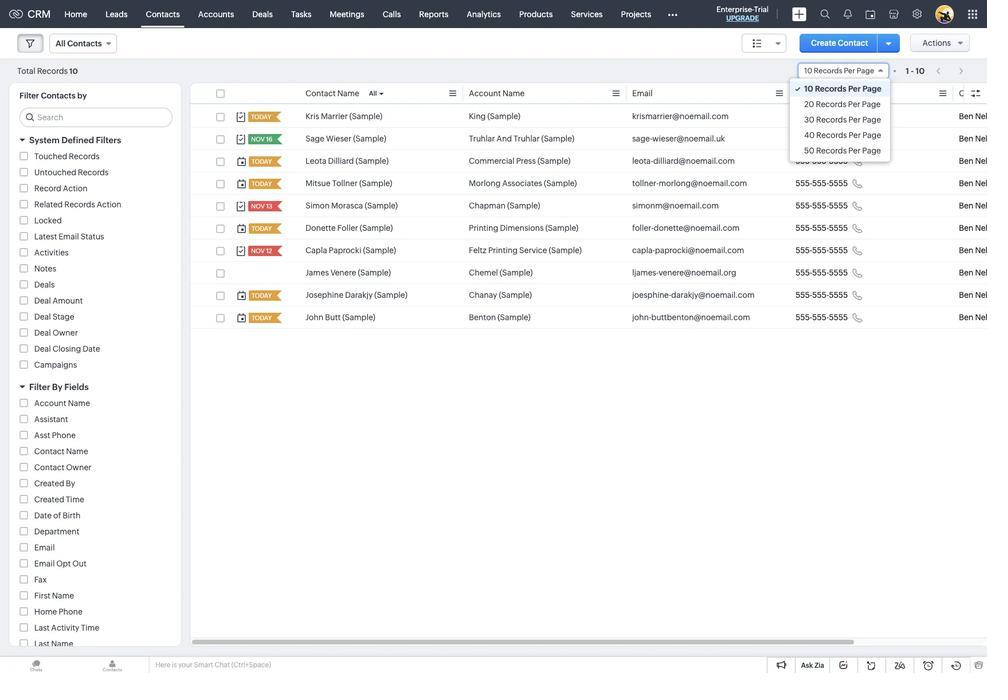 Task type: locate. For each thing, give the bounding box(es) containing it.
(sample) right press
[[538, 157, 571, 166]]

today link down nov 12 link
[[249, 291, 273, 301]]

contacts link
[[137, 0, 189, 28]]

ben
[[960, 112, 974, 121], [960, 134, 974, 143], [960, 157, 974, 166], [960, 179, 974, 188], [960, 201, 974, 210], [960, 224, 974, 233], [960, 246, 974, 255], [960, 268, 974, 278], [960, 291, 974, 300], [960, 313, 974, 322]]

phone down assistant
[[52, 431, 76, 440]]

asst
[[34, 431, 50, 440]]

today down the nov 12
[[252, 293, 272, 299]]

chats image
[[0, 658, 72, 674]]

9 555-555-5555 from the top
[[796, 291, 848, 300]]

today for kris marrier (sample)
[[251, 114, 271, 120]]

today down nov 16
[[252, 158, 272, 165]]

1 10 records per page from the top
[[805, 67, 875, 75]]

contact name up contact owner
[[34, 447, 88, 457]]

email up the krismarrier@noemail.com link
[[633, 89, 653, 98]]

0 vertical spatial filter
[[20, 91, 39, 100]]

per up the 30 records per page
[[849, 100, 861, 109]]

8 nel from the top
[[976, 268, 988, 278]]

5 555-555-5555 from the top
[[796, 201, 848, 210]]

today link for josephine
[[249, 291, 273, 301]]

crm link
[[9, 8, 51, 20]]

9 ben nel from the top
[[960, 291, 988, 300]]

leota-
[[633, 157, 654, 166]]

8 ben nel from the top
[[960, 268, 988, 278]]

truhlar left and
[[469, 134, 495, 143]]

1 nel from the top
[[976, 112, 988, 121]]

filter for filter by fields
[[29, 383, 50, 392]]

2 nel from the top
[[976, 134, 988, 143]]

signals element
[[837, 0, 859, 28]]

2 ben from the top
[[960, 134, 974, 143]]

paprocki@noemail.com
[[655, 246, 745, 255]]

birth
[[63, 512, 81, 521]]

1
[[906, 66, 910, 75]]

tollner
[[332, 179, 358, 188]]

account name down filter by fields on the bottom left
[[34, 399, 90, 408]]

filter inside filter by fields dropdown button
[[29, 383, 50, 392]]

feltz
[[469, 246, 487, 255]]

services link
[[562, 0, 612, 28]]

2 last from the top
[[34, 640, 50, 649]]

1 vertical spatial all
[[369, 90, 377, 97]]

records down 20 records per page option
[[817, 115, 847, 124]]

leota dilliard (sample)
[[306, 157, 389, 166]]

1 horizontal spatial home
[[65, 9, 87, 19]]

ben for venere@noemail.org
[[960, 268, 974, 278]]

0 horizontal spatial home
[[34, 608, 57, 617]]

0 horizontal spatial deals
[[34, 280, 55, 290]]

donette
[[306, 224, 336, 233]]

7 5555 from the top
[[829, 246, 848, 255]]

2 truhlar from the left
[[514, 134, 540, 143]]

1 vertical spatial phone
[[52, 431, 76, 440]]

deal down deal stage
[[34, 329, 51, 338]]

today link up nov 16 'link'
[[248, 112, 273, 122]]

1 horizontal spatial by
[[66, 479, 75, 489]]

owner up "closing"
[[53, 329, 78, 338]]

ask
[[801, 662, 813, 670]]

1 horizontal spatial date
[[83, 345, 100, 354]]

0 vertical spatial home
[[65, 9, 87, 19]]

ben nel for dilliard@noemail.com
[[960, 157, 988, 166]]

created for created by
[[34, 479, 64, 489]]

1 vertical spatial last
[[34, 640, 50, 649]]

today for donette foller (sample)
[[252, 225, 272, 232]]

2 5555 from the top
[[829, 134, 848, 143]]

nov inside nov 12 link
[[251, 248, 265, 255]]

capla-
[[633, 246, 655, 255]]

home for home
[[65, 9, 87, 19]]

1 vertical spatial contact name
[[34, 447, 88, 457]]

nel for morlong@noemail.com
[[976, 179, 988, 188]]

today link down nov 16 'link'
[[249, 157, 273, 167]]

page for 40 records per page 'option'
[[863, 131, 882, 140]]

4 deal from the top
[[34, 345, 51, 354]]

today link left john
[[249, 313, 273, 323]]

filter down total
[[20, 91, 39, 100]]

department
[[34, 528, 79, 537]]

home up all contacts on the top of the page
[[65, 9, 87, 19]]

butt
[[325, 313, 341, 322]]

action up "related records action"
[[63, 184, 88, 193]]

30 records per page option
[[790, 112, 891, 128]]

per down 40 records per page
[[849, 146, 861, 155]]

analytics
[[467, 9, 501, 19]]

filter down campaigns
[[29, 383, 50, 392]]

chanay (sample) link
[[469, 290, 532, 301]]

deals left tasks link
[[253, 9, 273, 19]]

1 ben from the top
[[960, 112, 974, 121]]

created for created time
[[34, 496, 64, 505]]

1 horizontal spatial account name
[[469, 89, 525, 98]]

page for 30 records per page option
[[863, 115, 882, 124]]

(sample) up sage wieser (sample) link
[[350, 112, 383, 121]]

(sample) right the dilliard
[[356, 157, 389, 166]]

10 5555 from the top
[[829, 313, 848, 322]]

0 horizontal spatial truhlar
[[469, 134, 495, 143]]

1 deal from the top
[[34, 297, 51, 306]]

today for josephine darakjy (sample)
[[252, 293, 272, 299]]

nov 16
[[251, 136, 273, 143]]

foller
[[337, 224, 358, 233]]

navigation
[[931, 63, 970, 79]]

donette@noemail.com
[[654, 224, 740, 233]]

page up the 30 records per page
[[863, 100, 881, 109]]

per for 50 records per page 'option'
[[849, 146, 861, 155]]

records up filter contacts by
[[37, 66, 68, 75]]

4 555-555-5555 from the top
[[796, 179, 848, 188]]

7 nel from the top
[[976, 246, 988, 255]]

last up last name
[[34, 624, 50, 633]]

page for 20 records per page option
[[863, 100, 881, 109]]

40
[[805, 131, 815, 140]]

ben for morlong@noemail.com
[[960, 179, 974, 188]]

4 nel from the top
[[976, 179, 988, 188]]

2 ben nel from the top
[[960, 134, 988, 143]]

10 records per page inside option
[[805, 84, 882, 93]]

products link
[[510, 0, 562, 28]]

sage wieser (sample)
[[306, 134, 386, 143]]

create
[[812, 38, 837, 48]]

0 vertical spatial date
[[83, 345, 100, 354]]

1 vertical spatial account name
[[34, 399, 90, 408]]

9 ben from the top
[[960, 291, 974, 300]]

nel for darakjy@noemail.com
[[976, 291, 988, 300]]

4 5555 from the top
[[829, 179, 848, 188]]

555-555-5555 for paprocki@noemail.com
[[796, 246, 848, 255]]

enterprise-
[[717, 5, 755, 14]]

chapman (sample) link
[[469, 200, 541, 212]]

home down first
[[34, 608, 57, 617]]

row group
[[190, 106, 988, 329]]

6 ben from the top
[[960, 224, 974, 233]]

owner up created by
[[66, 463, 92, 473]]

0 vertical spatial last
[[34, 624, 50, 633]]

page up the 10 records per page option
[[857, 67, 875, 75]]

1 horizontal spatial all
[[369, 90, 377, 97]]

per down the 30 records per page
[[849, 131, 861, 140]]

0 horizontal spatial contact name
[[34, 447, 88, 457]]

nel for venere@noemail.org
[[976, 268, 988, 278]]

ben for darakjy@noemail.com
[[960, 291, 974, 300]]

contacts right the leads
[[146, 9, 180, 19]]

ben nel for darakjy@noemail.com
[[960, 291, 988, 300]]

per up 40 records per page
[[849, 115, 861, 124]]

home inside home link
[[65, 9, 87, 19]]

(sample) right wieser
[[353, 134, 386, 143]]

page inside option
[[863, 100, 881, 109]]

0 vertical spatial all
[[56, 39, 66, 48]]

2 vertical spatial contacts
[[41, 91, 76, 100]]

3 nel from the top
[[976, 157, 988, 166]]

1 horizontal spatial deals
[[253, 9, 273, 19]]

nov for simon
[[251, 203, 265, 210]]

1 horizontal spatial contact name
[[306, 89, 360, 98]]

1 vertical spatial contacts
[[67, 39, 102, 48]]

contacts left by on the left top
[[41, 91, 76, 100]]

3 555-555-5555 from the top
[[796, 157, 848, 166]]

chanay (sample)
[[469, 291, 532, 300]]

all up kris marrier (sample)
[[369, 90, 377, 97]]

size image
[[753, 38, 762, 49]]

555-555-5555 for wieser@noemail.uk
[[796, 134, 848, 143]]

tollner-morlong@noemail.com link
[[633, 178, 748, 189]]

email down 'department'
[[34, 544, 55, 553]]

activities
[[34, 248, 69, 258]]

kris marrier (sample) link
[[306, 111, 383, 122]]

5555 for darakjy@noemail.com
[[829, 291, 848, 300]]

5555 for dilliard@noemail.com
[[829, 157, 848, 166]]

0 vertical spatial by
[[52, 383, 62, 392]]

4 ben nel from the top
[[960, 179, 988, 188]]

phone up last activity time
[[59, 608, 83, 617]]

all for all
[[369, 90, 377, 97]]

simonm@noemail.com
[[633, 201, 719, 210]]

2 vertical spatial phone
[[59, 608, 83, 617]]

here
[[155, 662, 171, 670]]

home for home phone
[[34, 608, 57, 617]]

page
[[857, 67, 875, 75], [863, 84, 882, 93], [863, 100, 881, 109], [863, 115, 882, 124], [863, 131, 882, 140], [863, 146, 881, 155]]

time right activity
[[81, 624, 99, 633]]

0 vertical spatial deals
[[253, 9, 273, 19]]

nov left '13'
[[251, 203, 265, 210]]

last activity time
[[34, 624, 99, 633]]

1 vertical spatial 10 records per page
[[805, 84, 882, 93]]

0 vertical spatial contact name
[[306, 89, 360, 98]]

per inside option
[[849, 100, 861, 109]]

joesphine-
[[633, 291, 672, 300]]

search image
[[821, 9, 830, 19]]

deals down notes
[[34, 280, 55, 290]]

7 ben nel from the top
[[960, 246, 988, 255]]

ben nel for morlong@noemail.com
[[960, 179, 988, 188]]

contacts inside field
[[67, 39, 102, 48]]

deal up campaigns
[[34, 345, 51, 354]]

by for created
[[66, 479, 75, 489]]

1 5555 from the top
[[829, 112, 848, 121]]

james
[[306, 268, 329, 278]]

3 5555 from the top
[[829, 157, 848, 166]]

by down contact owner
[[66, 479, 75, 489]]

simon morasca (sample) link
[[306, 200, 398, 212]]

5 ben nel from the top
[[960, 201, 988, 210]]

(sample) up service
[[546, 224, 579, 233]]

benton
[[469, 313, 496, 322]]

zia
[[815, 662, 825, 670]]

account up 'king'
[[469, 89, 501, 98]]

created up created time
[[34, 479, 64, 489]]

10 records per page up the 10 records per page option
[[805, 67, 875, 75]]

5555 for donette@noemail.com
[[829, 224, 848, 233]]

7 ben from the top
[[960, 246, 974, 255]]

6 nel from the top
[[976, 224, 988, 233]]

nel for dilliard@noemail.com
[[976, 157, 988, 166]]

8 ben from the top
[[960, 268, 974, 278]]

today for leota dilliard (sample)
[[252, 158, 272, 165]]

today left john
[[252, 315, 272, 322]]

action
[[63, 184, 88, 193], [97, 200, 121, 209]]

josephine darakjy (sample)
[[306, 291, 408, 300]]

1 horizontal spatial account
[[469, 89, 501, 98]]

3 ben from the top
[[960, 157, 974, 166]]

2 deal from the top
[[34, 313, 51, 322]]

1 last from the top
[[34, 624, 50, 633]]

deal up deal stage
[[34, 297, 51, 306]]

name up contact owner
[[66, 447, 88, 457]]

1 vertical spatial filter
[[29, 383, 50, 392]]

system defined filters button
[[9, 130, 181, 150]]

leota-dilliard@noemail.com link
[[633, 155, 735, 167]]

10 ben nel from the top
[[960, 313, 988, 322]]

deal left stage on the top
[[34, 313, 51, 322]]

0 vertical spatial nov
[[251, 136, 265, 143]]

today up nov 13
[[252, 181, 272, 188]]

calendar image
[[866, 9, 876, 19]]

All Contacts field
[[49, 34, 117, 53]]

6 555-555-5555 from the top
[[796, 224, 848, 233]]

1 vertical spatial home
[[34, 608, 57, 617]]

capla
[[306, 246, 327, 255]]

2 vertical spatial nov
[[251, 248, 265, 255]]

4 ben from the top
[[960, 179, 974, 188]]

joesphine-darakjy@noemail.com
[[633, 291, 755, 300]]

30
[[805, 115, 815, 124]]

0 horizontal spatial action
[[63, 184, 88, 193]]

0 horizontal spatial by
[[52, 383, 62, 392]]

per for 30 records per page option
[[849, 115, 861, 124]]

total records 10
[[17, 66, 78, 75]]

action up status
[[97, 200, 121, 209]]

untouched records
[[34, 168, 109, 177]]

nel for buttbenton@noemail.com
[[976, 313, 988, 322]]

today for john butt (sample)
[[252, 315, 272, 322]]

filter
[[20, 91, 39, 100], [29, 383, 50, 392]]

0 vertical spatial created
[[34, 479, 64, 489]]

(sample) right tollner at top left
[[359, 179, 393, 188]]

simonm@noemail.com link
[[633, 200, 719, 212]]

tollner-morlong@noemail.com
[[633, 179, 748, 188]]

name up king (sample)
[[503, 89, 525, 98]]

10 up the 20
[[805, 84, 814, 93]]

5555 for morlong@noemail.com
[[829, 179, 848, 188]]

3 ben nel from the top
[[960, 157, 988, 166]]

records down 30 records per page option
[[817, 131, 847, 140]]

by inside dropdown button
[[52, 383, 62, 392]]

buttbenton@noemail.com
[[652, 313, 751, 322]]

nov inside nov 13 link
[[251, 203, 265, 210]]

(sample) up commercial press (sample) link
[[542, 134, 575, 143]]

untouched
[[34, 168, 76, 177]]

opt
[[56, 560, 71, 569]]

nov inside nov 16 'link'
[[251, 136, 265, 143]]

contact owner
[[34, 463, 92, 473]]

6 ben nel from the top
[[960, 224, 988, 233]]

1 vertical spatial created
[[34, 496, 64, 505]]

1 nov from the top
[[251, 136, 265, 143]]

kris marrier (sample)
[[306, 112, 383, 121]]

account name
[[469, 89, 525, 98], [34, 399, 90, 408]]

nov left 12
[[251, 248, 265, 255]]

commercial
[[469, 157, 515, 166]]

1 vertical spatial nov
[[251, 203, 265, 210]]

records up the 10 records per page option
[[814, 67, 843, 75]]

today link for john
[[249, 313, 273, 323]]

date right "closing"
[[83, 345, 100, 354]]

6 5555 from the top
[[829, 224, 848, 233]]

last
[[34, 624, 50, 633], [34, 640, 50, 649]]

page inside field
[[857, 67, 875, 75]]

10 records per page
[[805, 67, 875, 75], [805, 84, 882, 93]]

deal owner
[[34, 329, 78, 338]]

0 horizontal spatial all
[[56, 39, 66, 48]]

records inside 20 records per page option
[[816, 100, 847, 109]]

0 horizontal spatial date
[[34, 512, 52, 521]]

3 deal from the top
[[34, 329, 51, 338]]

deals inside deals link
[[253, 9, 273, 19]]

create menu image
[[793, 7, 807, 21]]

1 vertical spatial deals
[[34, 280, 55, 290]]

capla paprocki (sample) link
[[306, 245, 396, 256]]

morlong associates (sample)
[[469, 179, 577, 188]]

accounts
[[198, 9, 234, 19]]

fields
[[64, 383, 89, 392]]

profile image
[[936, 5, 954, 23]]

50 records per page option
[[790, 143, 891, 159]]

None field
[[742, 34, 787, 53]]

0 vertical spatial 10 records per page
[[805, 67, 875, 75]]

9 nel from the top
[[976, 291, 988, 300]]

5555 for venere@noemail.org
[[829, 268, 848, 278]]

filter by fields button
[[9, 377, 181, 397]]

deal stage
[[34, 313, 74, 322]]

2 10 records per page from the top
[[805, 84, 882, 93]]

last for last activity time
[[34, 624, 50, 633]]

out
[[72, 560, 87, 569]]

1 - 10
[[906, 66, 925, 75]]

555-
[[796, 112, 813, 121], [813, 112, 829, 121], [796, 134, 813, 143], [813, 134, 829, 143], [796, 157, 813, 166], [813, 157, 829, 166], [796, 179, 813, 188], [813, 179, 829, 188], [796, 201, 813, 210], [813, 201, 829, 210], [796, 224, 813, 233], [813, 224, 829, 233], [796, 246, 813, 255], [813, 246, 829, 255], [796, 268, 813, 278], [813, 268, 829, 278], [796, 291, 813, 300], [813, 291, 829, 300], [796, 313, 813, 322], [813, 313, 829, 322]]

page up the 20 records per page
[[863, 84, 882, 93]]

9 5555 from the top
[[829, 291, 848, 300]]

date
[[83, 345, 100, 354], [34, 512, 52, 521]]

truhlar up press
[[514, 134, 540, 143]]

morlong@noemail.com
[[659, 179, 748, 188]]

10 nel from the top
[[976, 313, 988, 322]]

2 nov from the top
[[251, 203, 265, 210]]

all inside field
[[56, 39, 66, 48]]

555-555-5555 for darakjy@noemail.com
[[796, 291, 848, 300]]

1 vertical spatial date
[[34, 512, 52, 521]]

is
[[172, 662, 177, 670]]

list box
[[790, 79, 891, 162]]

5555 for buttbenton@noemail.com
[[829, 313, 848, 322]]

today up nov 16 'link'
[[251, 114, 271, 120]]

1 vertical spatial owner
[[66, 463, 92, 473]]

morasca
[[331, 201, 363, 210]]

40 records per page option
[[790, 128, 891, 143]]

per up the 20 records per page
[[849, 84, 861, 93]]

Other Modules field
[[661, 5, 685, 23]]

1 vertical spatial action
[[97, 200, 121, 209]]

printing up chemel (sample) link
[[488, 246, 518, 255]]

2 created from the top
[[34, 496, 64, 505]]

1 vertical spatial by
[[66, 479, 75, 489]]

1 horizontal spatial action
[[97, 200, 121, 209]]

ben for wieser@noemail.uk
[[960, 134, 974, 143]]

7 555-555-5555 from the top
[[796, 246, 848, 255]]

1 created from the top
[[34, 479, 64, 489]]

8 5555 from the top
[[829, 268, 848, 278]]

0 horizontal spatial account name
[[34, 399, 90, 408]]

per for 40 records per page 'option'
[[849, 131, 861, 140]]

8 555-555-5555 from the top
[[796, 268, 848, 278]]

records inside 10 records per page field
[[814, 67, 843, 75]]

today link for kris
[[248, 112, 273, 122]]

list box containing 10 records per page
[[790, 79, 891, 162]]

defined
[[62, 135, 94, 145]]

10 down create
[[805, 67, 813, 75]]

per up the 10 records per page option
[[844, 67, 856, 75]]

today down nov 13
[[252, 225, 272, 232]]

filter contacts by
[[20, 91, 87, 100]]

products
[[520, 9, 553, 19]]

0 vertical spatial owner
[[53, 329, 78, 338]]

today link up nov 13 link
[[249, 179, 273, 189]]

dilliard
[[328, 157, 354, 166]]

1 horizontal spatial truhlar
[[514, 134, 540, 143]]

10 ben from the top
[[960, 313, 974, 322]]

3 nov from the top
[[251, 248, 265, 255]]

deal for deal amount
[[34, 297, 51, 306]]

wieser
[[326, 134, 352, 143]]

0 vertical spatial time
[[66, 496, 84, 505]]

all up 'total records 10'
[[56, 39, 66, 48]]

created down created by
[[34, 496, 64, 505]]

name down activity
[[51, 640, 73, 649]]

10 Records Per Page field
[[798, 63, 890, 79]]

leota dilliard (sample) link
[[306, 155, 389, 167]]

records up 20 records per page option
[[815, 84, 847, 93]]

2 555-555-5555 from the top
[[796, 134, 848, 143]]

5 nel from the top
[[976, 201, 988, 210]]

deal for deal owner
[[34, 329, 51, 338]]

0 horizontal spatial account
[[34, 399, 66, 408]]

of
[[53, 512, 61, 521]]

5 ben from the top
[[960, 201, 974, 210]]

contacts for all contacts
[[67, 39, 102, 48]]

ben for donette@noemail.com
[[960, 224, 974, 233]]

10 records per page up the 20 records per page
[[805, 84, 882, 93]]

contact name up "marrier"
[[306, 89, 360, 98]]

10 555-555-5555 from the top
[[796, 313, 848, 322]]

today link down nov 13 link
[[249, 224, 273, 234]]

page down 40 records per page
[[863, 146, 881, 155]]

account name up king (sample)
[[469, 89, 525, 98]]

contacts down home link
[[67, 39, 102, 48]]

ben nel for venere@noemail.org
[[960, 268, 988, 278]]

home phone
[[34, 608, 83, 617]]

(sample) right "morasca"
[[365, 201, 398, 210]]

last up chats image
[[34, 640, 50, 649]]



Task type: describe. For each thing, give the bounding box(es) containing it.
today for mitsue tollner (sample)
[[252, 181, 272, 188]]

first name
[[34, 592, 74, 601]]

records inside 30 records per page option
[[817, 115, 847, 124]]

sage wieser (sample) link
[[306, 133, 386, 145]]

john-buttbenton@noemail.com
[[633, 313, 751, 322]]

records inside 50 records per page 'option'
[[817, 146, 847, 155]]

1 vertical spatial printing
[[488, 246, 518, 255]]

foller-donette@noemail.com
[[633, 224, 740, 233]]

records down touched records
[[78, 168, 109, 177]]

calls link
[[374, 0, 410, 28]]

record
[[34, 184, 61, 193]]

1 vertical spatial account
[[34, 399, 66, 408]]

notes
[[34, 264, 56, 274]]

meetings link
[[321, 0, 374, 28]]

services
[[571, 9, 603, 19]]

activity
[[51, 624, 79, 633]]

contact inside button
[[838, 38, 869, 48]]

chemel (sample)
[[469, 268, 533, 278]]

name down 'fields'
[[68, 399, 90, 408]]

10 inside option
[[805, 84, 814, 93]]

email up fax
[[34, 560, 55, 569]]

1 555-555-5555 from the top
[[796, 112, 848, 121]]

nov 12
[[251, 248, 272, 255]]

chat
[[215, 662, 230, 670]]

touched records
[[34, 152, 100, 161]]

contacts for filter contacts by
[[41, 91, 76, 100]]

last name
[[34, 640, 73, 649]]

nov 13
[[251, 203, 273, 210]]

records down defined
[[69, 152, 100, 161]]

mitsue tollner (sample) link
[[306, 178, 393, 189]]

john butt (sample)
[[306, 313, 376, 322]]

ben nel for paprocki@noemail.com
[[960, 246, 988, 255]]

josephine
[[306, 291, 344, 300]]

5 5555 from the top
[[829, 201, 848, 210]]

asst phone
[[34, 431, 76, 440]]

(sample) up and
[[488, 112, 521, 121]]

krismarrier@noemail.com link
[[633, 111, 729, 122]]

(sample) up "printing dimensions (sample)"
[[507, 201, 541, 210]]

(ctrl+space)
[[231, 662, 271, 670]]

campaigns
[[34, 361, 77, 370]]

reports
[[419, 9, 449, 19]]

create menu element
[[786, 0, 814, 28]]

john-
[[633, 313, 652, 322]]

0 vertical spatial account
[[469, 89, 501, 98]]

name up home phone
[[52, 592, 74, 601]]

20
[[805, 100, 815, 109]]

10 inside field
[[805, 67, 813, 75]]

owner for contact owner
[[66, 463, 92, 473]]

create contact
[[812, 38, 869, 48]]

sage-wieser@noemail.uk
[[633, 134, 725, 143]]

(sample) right associates
[[544, 179, 577, 188]]

donette foller (sample)
[[306, 224, 393, 233]]

commercial press (sample) link
[[469, 155, 571, 167]]

10 records per page inside field
[[805, 67, 875, 75]]

morlong
[[469, 179, 501, 188]]

krismarrier@noemail.com
[[633, 112, 729, 121]]

filters
[[96, 135, 121, 145]]

sage-
[[633, 134, 653, 143]]

filter for filter contacts by
[[20, 91, 39, 100]]

amount
[[53, 297, 83, 306]]

ben nel for buttbenton@noemail.com
[[960, 313, 988, 322]]

555-555-5555 for buttbenton@noemail.com
[[796, 313, 848, 322]]

(sample) down the feltz printing service (sample)
[[500, 268, 533, 278]]

profile element
[[929, 0, 961, 28]]

555-555-5555 for dilliard@noemail.com
[[796, 157, 848, 166]]

page for the 10 records per page option
[[863, 84, 882, 93]]

(sample) right the paprocki
[[363, 246, 396, 255]]

last for last name
[[34, 640, 50, 649]]

and
[[497, 134, 512, 143]]

phone for asst phone
[[52, 431, 76, 440]]

(sample) down the chanay (sample) link
[[498, 313, 531, 322]]

marrier
[[321, 112, 348, 121]]

created time
[[34, 496, 84, 505]]

per for 20 records per page option
[[849, 100, 861, 109]]

20 records per page option
[[790, 97, 891, 112]]

nov for capla
[[251, 248, 265, 255]]

simon morasca (sample)
[[306, 201, 398, 210]]

555-555-5555 for donette@noemail.com
[[796, 224, 848, 233]]

system defined filters
[[29, 135, 121, 145]]

row group containing kris marrier (sample)
[[190, 106, 988, 329]]

(sample) inside "link"
[[365, 201, 398, 210]]

benton (sample) link
[[469, 312, 531, 323]]

assistant
[[34, 415, 68, 424]]

capla-paprocki@noemail.com link
[[633, 245, 745, 256]]

service
[[520, 246, 547, 255]]

venere
[[331, 268, 356, 278]]

nov 13 link
[[248, 201, 274, 212]]

1 ben nel from the top
[[960, 112, 988, 121]]

10 inside 'total records 10'
[[69, 67, 78, 75]]

nov 16 link
[[248, 134, 274, 145]]

ask zia
[[801, 662, 825, 670]]

today link for donette
[[249, 224, 273, 234]]

(sample) right foller
[[360, 224, 393, 233]]

(sample) right service
[[549, 246, 582, 255]]

morlong associates (sample) link
[[469, 178, 577, 189]]

50
[[805, 146, 815, 155]]

page for 50 records per page 'option'
[[863, 146, 881, 155]]

here is your smart chat (ctrl+space)
[[155, 662, 271, 670]]

40 records per page
[[805, 131, 882, 140]]

printing dimensions (sample) link
[[469, 223, 579, 234]]

(sample) right darakjy at top
[[375, 291, 408, 300]]

Search text field
[[20, 108, 172, 127]]

truhlar and truhlar (sample)
[[469, 134, 575, 143]]

king
[[469, 112, 486, 121]]

0 vertical spatial phone
[[796, 89, 820, 98]]

darakjy
[[345, 291, 373, 300]]

1 vertical spatial time
[[81, 624, 99, 633]]

nel for wieser@noemail.uk
[[976, 134, 988, 143]]

mitsue tollner (sample)
[[306, 179, 393, 188]]

created by
[[34, 479, 75, 489]]

meetings
[[330, 9, 365, 19]]

(sample) down chemel (sample)
[[499, 291, 532, 300]]

name up kris marrier (sample)
[[337, 89, 360, 98]]

nov 12 link
[[248, 246, 273, 256]]

-
[[911, 66, 914, 75]]

1 truhlar from the left
[[469, 134, 495, 143]]

nel for donette@noemail.com
[[976, 224, 988, 233]]

associates
[[502, 179, 543, 188]]

search element
[[814, 0, 837, 28]]

ben nel for wieser@noemail.uk
[[960, 134, 988, 143]]

capla-paprocki@noemail.com
[[633, 246, 745, 255]]

phone for home phone
[[59, 608, 83, 617]]

contacts image
[[76, 658, 149, 674]]

16
[[266, 136, 273, 143]]

per for the 10 records per page option
[[849, 84, 861, 93]]

today link for mitsue
[[249, 179, 273, 189]]

your
[[178, 662, 193, 670]]

0 vertical spatial account name
[[469, 89, 525, 98]]

555-555-5555 for morlong@noemail.com
[[796, 179, 848, 188]]

555-555-5555 for venere@noemail.org
[[796, 268, 848, 278]]

records inside 40 records per page 'option'
[[817, 131, 847, 140]]

signals image
[[844, 9, 852, 19]]

records down record action
[[64, 200, 95, 209]]

deal for deal closing date
[[34, 345, 51, 354]]

by
[[77, 91, 87, 100]]

5555 for paprocki@noemail.com
[[829, 246, 848, 255]]

darakjy@noemail.com
[[672, 291, 755, 300]]

ben nel for donette@noemail.com
[[960, 224, 988, 233]]

12
[[266, 248, 272, 255]]

fax
[[34, 576, 47, 585]]

ben for paprocki@noemail.com
[[960, 246, 974, 255]]

owner for deal owner
[[53, 329, 78, 338]]

0 vertical spatial contacts
[[146, 9, 180, 19]]

total
[[17, 66, 35, 75]]

(sample) up darakjy at top
[[358, 268, 391, 278]]

by for filter
[[52, 383, 62, 392]]

0 vertical spatial printing
[[469, 224, 499, 233]]

per inside field
[[844, 67, 856, 75]]

closing
[[53, 345, 81, 354]]

dimensions
[[500, 224, 544, 233]]

press
[[516, 157, 536, 166]]

latest email status
[[34, 232, 104, 241]]

touched
[[34, 152, 67, 161]]

nel for paprocki@noemail.com
[[976, 246, 988, 255]]

king (sample) link
[[469, 111, 521, 122]]

5555 for wieser@noemail.uk
[[829, 134, 848, 143]]

nov for sage
[[251, 136, 265, 143]]

deal for deal stage
[[34, 313, 51, 322]]

13
[[266, 203, 273, 210]]

ben for buttbenton@noemail.com
[[960, 313, 974, 322]]

(sample) down darakjy at top
[[342, 313, 376, 322]]

10 right -
[[916, 66, 925, 75]]

email right latest
[[59, 232, 79, 241]]

venere@noemail.org
[[659, 268, 737, 278]]

0 vertical spatial action
[[63, 184, 88, 193]]

today link for leota
[[249, 157, 273, 167]]

john
[[306, 313, 324, 322]]

date of birth
[[34, 512, 81, 521]]

reports link
[[410, 0, 458, 28]]

ben for dilliard@noemail.com
[[960, 157, 974, 166]]

10 records per page option
[[790, 81, 891, 97]]

related records action
[[34, 200, 121, 209]]

all for all contacts
[[56, 39, 66, 48]]

30 records per page
[[805, 115, 882, 124]]

records inside the 10 records per page option
[[815, 84, 847, 93]]

analytics link
[[458, 0, 510, 28]]



Task type: vqa. For each thing, say whether or not it's contained in the screenshot.
submit
no



